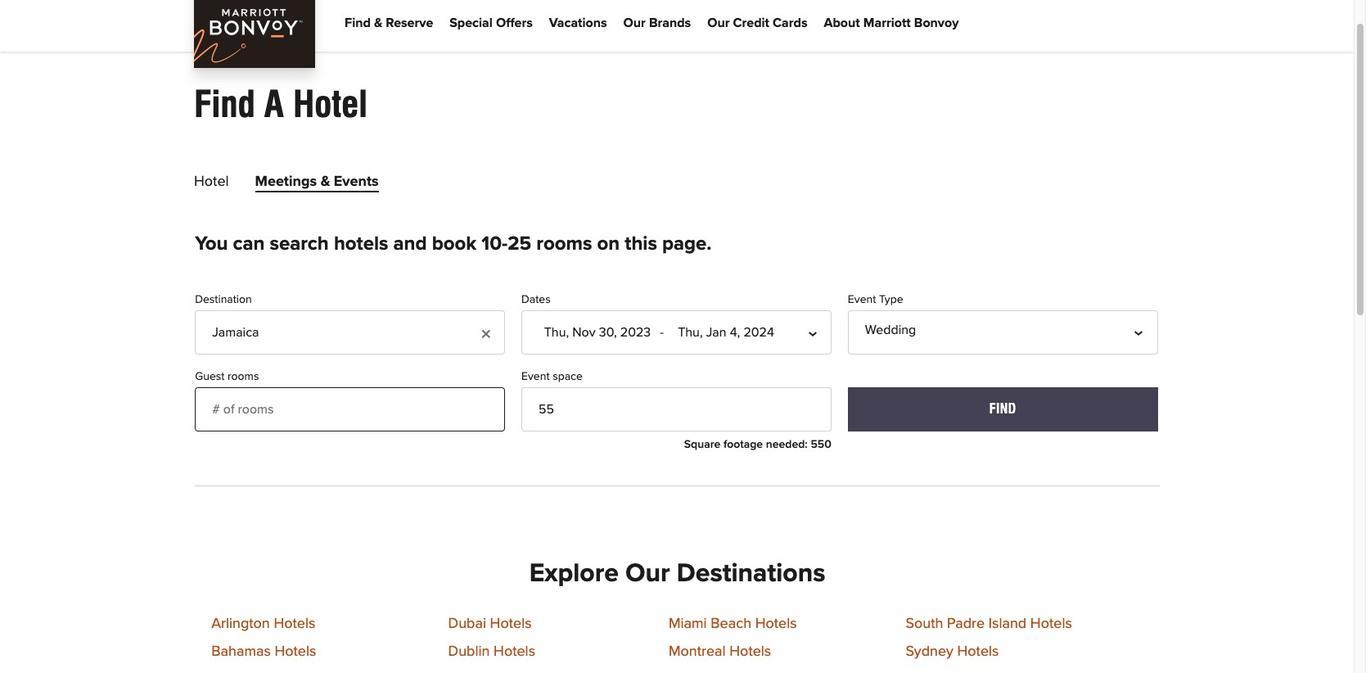Task type: locate. For each thing, give the bounding box(es) containing it.
island
[[989, 616, 1027, 631]]

1 vertical spatial hotel
[[194, 174, 229, 189]]

hotels down miami beach hotels link
[[730, 644, 772, 659]]

a
[[264, 83, 284, 125]]

page.
[[663, 234, 712, 254]]

book
[[432, 234, 477, 254]]

special offers
[[450, 16, 533, 29]]

guest
[[195, 371, 225, 382]]

0 horizontal spatial rooms
[[228, 371, 259, 382]]

meetings & events
[[255, 174, 379, 189]]

meetings & events link
[[255, 174, 379, 196]]

1 horizontal spatial rooms
[[537, 234, 592, 254]]

south
[[906, 616, 944, 631]]

destination
[[195, 294, 252, 306]]

special offers link
[[450, 11, 533, 36]]

our for our credit cards
[[708, 16, 730, 29]]

550
[[811, 439, 832, 450]]

1 horizontal spatial hotel
[[293, 83, 368, 125]]

0 vertical spatial find
[[345, 16, 371, 29]]

hotels up dublin hotels link
[[490, 616, 532, 631]]

dublin hotels
[[448, 644, 536, 659]]

find left reserve
[[345, 16, 371, 29]]

dubai hotels
[[448, 616, 532, 631]]

space
[[553, 371, 583, 382]]

explore our destinations
[[530, 561, 826, 587]]

dublin
[[448, 644, 490, 659]]

hotels down arlington hotels link at bottom
[[275, 644, 316, 659]]

event left space
[[522, 371, 550, 382]]

arlington
[[211, 616, 270, 631]]

0 vertical spatial &
[[374, 16, 383, 29]]

hotels up bahamas hotels
[[274, 616, 316, 631]]

1 vertical spatial event
[[522, 371, 550, 382]]

south padre island hotels
[[906, 616, 1073, 631]]

find for find a hotel
[[194, 83, 255, 125]]

1 horizontal spatial find
[[345, 16, 371, 29]]

bahamas
[[211, 644, 271, 659]]

event for event type
[[848, 294, 877, 306]]

our brands link
[[624, 11, 691, 36]]

rooms right guest
[[228, 371, 259, 382]]

hotels for montreal hotels
[[730, 644, 772, 659]]

vacations link
[[549, 11, 607, 36]]

25
[[508, 234, 532, 254]]

rooms left 'on'
[[537, 234, 592, 254]]

cards
[[773, 16, 808, 29]]

hotels down dubai hotels
[[494, 644, 536, 659]]

hotels down south padre island hotels link
[[958, 644, 1000, 659]]

event for event space
[[522, 371, 550, 382]]

reserve
[[386, 16, 433, 29]]

miami beach hotels
[[669, 616, 797, 631]]

beach
[[711, 616, 752, 631]]

marriott
[[864, 16, 911, 29]]

find left a
[[194, 83, 255, 125]]

hotels
[[274, 616, 316, 631], [490, 616, 532, 631], [756, 616, 797, 631], [1031, 616, 1073, 631], [275, 644, 316, 659], [494, 644, 536, 659], [730, 644, 772, 659], [958, 644, 1000, 659]]

& left reserve
[[374, 16, 383, 29]]

hotel right a
[[293, 83, 368, 125]]

hotels right beach
[[756, 616, 797, 631]]

0 horizontal spatial &
[[321, 174, 330, 189]]

dates
[[522, 294, 551, 306]]

meetings
[[255, 174, 317, 189]]

1 horizontal spatial &
[[374, 16, 383, 29]]

our credit cards
[[708, 16, 808, 29]]

hotels for dubai hotels
[[490, 616, 532, 631]]

rooms
[[537, 234, 592, 254], [228, 371, 259, 382]]

1 horizontal spatial event
[[848, 294, 877, 306]]

hotels
[[334, 234, 389, 254]]

wedding
[[866, 324, 917, 337]]

about
[[824, 16, 861, 29]]

Event space text field
[[522, 387, 832, 432]]

0 horizontal spatial event
[[522, 371, 550, 382]]

1 vertical spatial find
[[194, 83, 255, 125]]

event left type
[[848, 294, 877, 306]]

1 vertical spatial &
[[321, 174, 330, 189]]

event type
[[848, 294, 904, 306]]

type
[[880, 294, 904, 306]]

explore
[[530, 561, 619, 587]]

0 horizontal spatial hotel
[[194, 174, 229, 189]]

hotel
[[293, 83, 368, 125], [194, 174, 229, 189]]

square
[[685, 439, 721, 450]]

& left events
[[321, 174, 330, 189]]

hotel up "you"
[[194, 174, 229, 189]]

search
[[270, 234, 329, 254]]

find
[[345, 16, 371, 29], [194, 83, 255, 125]]

&
[[374, 16, 383, 29], [321, 174, 330, 189]]

0 horizontal spatial find
[[194, 83, 255, 125]]

find for find & reserve
[[345, 16, 371, 29]]

hotels for bahamas hotels
[[275, 644, 316, 659]]

arrow down image
[[819, 327, 832, 340]]

our
[[624, 16, 646, 29], [708, 16, 730, 29], [626, 561, 670, 587]]

our left credit
[[708, 16, 730, 29]]

event
[[848, 294, 877, 306], [522, 371, 550, 382]]

hotels for dublin hotels
[[494, 644, 536, 659]]

& for reserve
[[374, 16, 383, 29]]

None submit
[[848, 387, 1159, 432]]

arlington hotels link
[[211, 616, 316, 631]]

our left brands on the top
[[624, 16, 646, 29]]

0 vertical spatial event
[[848, 294, 877, 306]]

hotels for sydney hotels
[[958, 644, 1000, 659]]



Task type: vqa. For each thing, say whether or not it's contained in the screenshot.
South
yes



Task type: describe. For each thing, give the bounding box(es) containing it.
hotel link
[[194, 174, 229, 196]]

dubai
[[448, 616, 486, 631]]

Guest rooms text field
[[195, 387, 505, 432]]

our up the miami
[[626, 561, 670, 587]]

square footage needed: 550
[[685, 439, 832, 450]]

sydney
[[906, 644, 954, 659]]

on
[[597, 234, 620, 254]]

bonvoy
[[915, 16, 959, 29]]

event space
[[522, 371, 583, 382]]

vacations
[[549, 16, 607, 29]]

-
[[660, 326, 664, 339]]

needed:
[[766, 439, 808, 450]]

clear image
[[476, 314, 489, 333]]

guest rooms
[[195, 371, 259, 382]]

special
[[450, 16, 493, 29]]

about marriott bonvoy
[[824, 16, 959, 29]]

hotels for arlington hotels
[[274, 616, 316, 631]]

sydney hotels link
[[906, 644, 1000, 659]]

1 vertical spatial rooms
[[228, 371, 259, 382]]

offers
[[496, 16, 533, 29]]

miami beach hotels link
[[669, 616, 797, 631]]

Destination text field
[[195, 310, 505, 355]]

End Date text field
[[668, 321, 785, 344]]

find & reserve link
[[345, 11, 433, 36]]

miami
[[669, 616, 707, 631]]

this
[[625, 234, 658, 254]]

10-
[[482, 234, 508, 254]]

our credit cards link
[[708, 11, 808, 36]]

montreal
[[669, 644, 726, 659]]

and
[[394, 234, 427, 254]]

you
[[195, 234, 228, 254]]

find a hotel
[[194, 83, 368, 125]]

padre
[[948, 616, 985, 631]]

find & reserve
[[345, 16, 433, 29]]

destinations
[[677, 561, 826, 587]]

0 vertical spatial hotel
[[293, 83, 368, 125]]

can
[[233, 234, 265, 254]]

brands
[[649, 16, 691, 29]]

you can search hotels and book 10-25 rooms on this page.
[[195, 234, 712, 254]]

footage
[[724, 439, 763, 450]]

dublin hotels link
[[448, 644, 536, 659]]

our brands
[[624, 16, 691, 29]]

sydney hotels
[[906, 644, 1000, 659]]

& for events
[[321, 174, 330, 189]]

arlington hotels
[[211, 616, 316, 631]]

bahamas hotels link
[[211, 644, 316, 659]]

our for our brands
[[624, 16, 646, 29]]

dubai hotels link
[[448, 616, 532, 631]]

south padre island hotels link
[[906, 616, 1073, 631]]

montreal hotels
[[669, 644, 772, 659]]

montreal hotels link
[[669, 644, 772, 659]]

hotels right island
[[1031, 616, 1073, 631]]

events
[[334, 174, 379, 189]]

bahamas hotels
[[211, 644, 316, 659]]

credit
[[734, 16, 770, 29]]

0 vertical spatial rooms
[[537, 234, 592, 254]]

about marriott bonvoy link
[[824, 11, 959, 36]]

Start Date text field
[[539, 321, 657, 344]]



